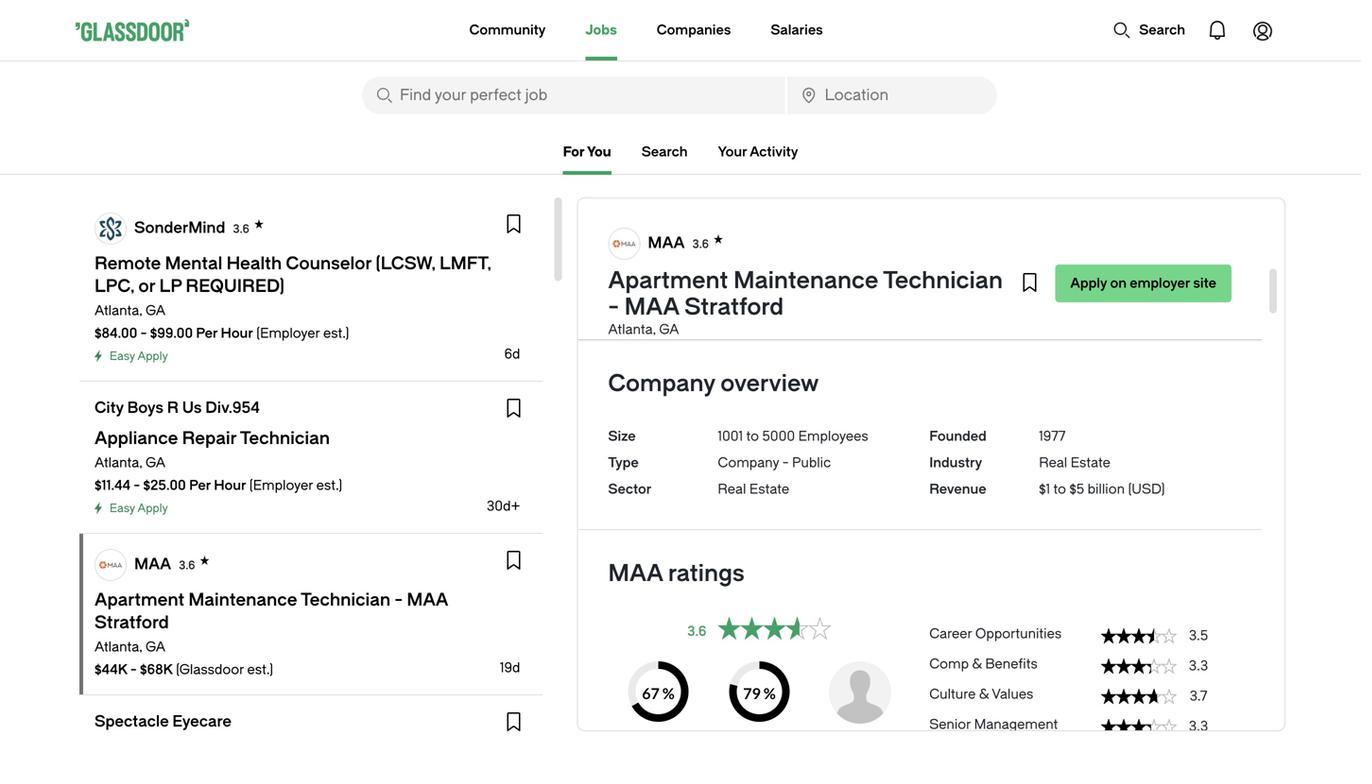 Task type: vqa. For each thing, say whether or not it's contained in the screenshot.
873 Jobs
no



Task type: describe. For each thing, give the bounding box(es) containing it.
maa inside apartment maintenance technician - maa stratford atlanta, ga
[[624, 294, 679, 320]]

jobs list element
[[79, 198, 543, 770]]

$99.00
[[150, 326, 193, 341]]

boys
[[127, 399, 163, 417]]

available.
[[1052, 273, 1110, 288]]

"employer
[[1095, 254, 1160, 269]]

comp
[[929, 656, 969, 672]]

displays
[[840, 273, 890, 288]]

atlanta, ga $11.44 - $25.00 per hour (employer est.)
[[95, 455, 342, 493]]

3.7
[[1190, 689, 1207, 704]]

- for $68k
[[130, 662, 137, 678]]

senior management 3.3 stars out of 5 element
[[929, 708, 1232, 738]]

benefits
[[985, 656, 1038, 672]]

search button
[[1103, 11, 1195, 49]]

ratings
[[668, 561, 745, 587]]

3.6 stars out of 5 image
[[718, 617, 831, 647]]

management
[[974, 717, 1058, 733]]

$11.44
[[95, 478, 131, 493]]

recommend to a friend
[[616, 730, 701, 758]]

(usd)
[[1128, 482, 1165, 497]]

site
[[1193, 276, 1216, 291]]

$25.00
[[143, 478, 186, 493]]

jobs
[[585, 22, 617, 38]]

estate for sector
[[749, 482, 789, 497]]

ga for atlanta, ga $44k - $68k (glassdoor est.)
[[146, 639, 166, 655]]

3.6 for sondermind logo
[[233, 223, 249, 236]]

public
[[792, 455, 831, 471]]

see
[[794, 292, 817, 307]]

easy apply for $84.00
[[110, 350, 168, 363]]

to
[[1113, 273, 1128, 288]]

apply inside button
[[1070, 276, 1107, 291]]

as
[[1058, 254, 1073, 269]]

on inside button
[[1110, 276, 1127, 291]]

about
[[608, 292, 644, 307]]

companies
[[657, 22, 731, 38]]

a inside 'recommend to a friend'
[[638, 745, 645, 758]]

if an employer includes a salary or salary range on their job, we display it as an "employer estimate". if a job has no salary data, glassdoor displays a "glassdoor estimate" if available.  to learn more about "glassdoor estimates," see our
[[608, 254, 1226, 307]]

- for $25.00
[[134, 478, 140, 493]]

culture & values 3.7 stars out of 5 element
[[929, 678, 1232, 708]]

(est.)
[[730, 198, 760, 214]]

culture
[[929, 687, 976, 702]]

we
[[979, 254, 998, 269]]

city
[[95, 399, 124, 417]]

est.) for atlanta, ga $11.44 - $25.00 per hour (employer est.)
[[316, 478, 342, 493]]

div.954
[[205, 399, 260, 417]]

hour for $99.00
[[221, 326, 253, 341]]

a left job
[[619, 273, 627, 288]]

estate for industry
[[1071, 455, 1111, 471]]

atlanta, ga $44k - $68k (glassdoor est.)
[[95, 639, 273, 678]]

opportunities
[[975, 626, 1062, 642]]

their
[[922, 254, 951, 269]]

our
[[820, 292, 841, 307]]

& for values
[[979, 687, 989, 702]]

no
[[679, 273, 695, 288]]

spectacle eyecare
[[95, 713, 232, 731]]

status down "ratings"
[[718, 617, 831, 640]]

your activity link
[[718, 144, 798, 160]]

salaries link
[[771, 0, 823, 60]]

2 an from the left
[[1076, 254, 1092, 269]]

1 an from the left
[[619, 254, 635, 269]]

easy for $84.00
[[110, 350, 135, 363]]

career opportunities 3.5 stars out of 5 element
[[929, 617, 1232, 647]]

real estate for sector
[[718, 482, 789, 497]]

if
[[1041, 273, 1049, 288]]

more
[[1166, 273, 1199, 288]]

faq page.
[[844, 292, 910, 307]]

jobs link
[[585, 0, 617, 60]]

apply for 6d
[[137, 350, 168, 363]]

employees
[[798, 429, 868, 444]]

1977
[[1039, 429, 1066, 444]]

Search location field
[[787, 77, 997, 114]]

employer for on
[[1130, 276, 1190, 291]]

type
[[608, 455, 639, 471]]

status for culture & values
[[1101, 689, 1177, 704]]

1 vertical spatial search
[[642, 144, 688, 160]]

apply on employer site button
[[1055, 265, 1232, 302]]

hour for $25.00
[[214, 478, 246, 493]]

2 horizontal spatial salary
[[824, 254, 860, 269]]

atlanta, for atlanta, ga $84.00 - $99.00 per hour (employer est.)
[[95, 303, 142, 319]]

estimates,"
[[721, 292, 791, 307]]

range
[[864, 254, 899, 269]]

search link
[[642, 144, 688, 160]]

(employer for atlanta, ga $11.44 - $25.00 per hour (employer est.)
[[249, 478, 313, 493]]

city boys r us div.954
[[95, 399, 260, 417]]

atlanta, ga $84.00 - $99.00 per hour (employer est.)
[[95, 303, 349, 341]]

ceo
[[746, 745, 772, 758]]

est.) inside atlanta, ga $44k - $68k (glassdoor est.)
[[247, 662, 273, 678]]

- for $99.00
[[141, 326, 147, 341]]

$68k
[[140, 662, 173, 678]]

job,
[[954, 254, 976, 269]]

learn
[[1131, 273, 1163, 288]]

community
[[469, 22, 546, 38]]

apartment
[[608, 267, 728, 294]]

est.) for atlanta, ga $84.00 - $99.00 per hour (employer est.)
[[323, 326, 349, 341]]

companies link
[[657, 0, 731, 60]]

search inside button
[[1139, 22, 1185, 38]]

30d+
[[487, 499, 520, 514]]

employer for an
[[638, 254, 697, 269]]

apply on employer site
[[1070, 276, 1216, 291]]

5000
[[762, 429, 795, 444]]

estimate".
[[1163, 254, 1226, 269]]

atlanta, for atlanta, ga $11.44 - $25.00 per hour (employer est.)
[[95, 455, 142, 471]]

on inside if an employer includes a salary or salary range on their job, we display it as an "employer estimate". if a job has no salary data, glassdoor displays a "glassdoor estimate" if available.  to learn more about "glassdoor estimates," see our
[[903, 254, 919, 269]]

19d
[[500, 660, 520, 676]]

none field search location
[[787, 77, 997, 114]]

values
[[992, 687, 1033, 702]]

display
[[1001, 254, 1044, 269]]

estimate"
[[977, 273, 1038, 288]]



Task type: locate. For each thing, give the bounding box(es) containing it.
status inside culture & values 3.7 stars out of 5 element
[[1101, 689, 1177, 704]]

3.6 for right maa logo
[[692, 238, 709, 251]]

0 vertical spatial to
[[746, 429, 759, 444]]

1 vertical spatial 3.3
[[1189, 719, 1208, 734]]

(employer
[[256, 326, 320, 341], [249, 478, 313, 493]]

$1 to $5 billion (usd)
[[1039, 482, 1165, 497]]

/yr
[[711, 198, 727, 214]]

sondermind logo image
[[95, 214, 126, 244]]

3.3 for senior management
[[1189, 719, 1208, 734]]

0 horizontal spatial real
[[718, 482, 746, 497]]

3.3 down the 3.7
[[1189, 719, 1208, 734]]

salary right or
[[824, 254, 860, 269]]

employer down ""employer"
[[1130, 276, 1190, 291]]

maa logo image inside jobs list element
[[95, 550, 126, 580]]

page.
[[875, 292, 910, 307]]

1 horizontal spatial to
[[746, 429, 759, 444]]

1 vertical spatial (employer
[[249, 478, 313, 493]]

status inside comp & benefits 3.3 stars out of 5 element
[[1101, 659, 1177, 674]]

spectacle
[[95, 713, 169, 731]]

easy apply down $25.00
[[110, 502, 168, 515]]

3.6 down $25.00
[[179, 559, 195, 572]]

maa
[[648, 234, 685, 252], [624, 294, 679, 320], [134, 556, 171, 573], [608, 561, 663, 587]]

on down ""employer"
[[1110, 276, 1127, 291]]

2 vertical spatial apply
[[137, 502, 168, 515]]

atlanta, up $84.00
[[95, 303, 142, 319]]

atlanta, up $11.44
[[95, 455, 142, 471]]

easy apply
[[110, 350, 168, 363], [110, 502, 168, 515]]

0 vertical spatial &
[[972, 656, 982, 672]]

0 horizontal spatial on
[[903, 254, 919, 269]]

atlanta, inside atlanta, ga $84.00 - $99.00 per hour (employer est.)
[[95, 303, 142, 319]]

hour right $99.00
[[221, 326, 253, 341]]

0 vertical spatial maa logo image
[[609, 229, 639, 259]]

"glassdoor down no
[[648, 292, 717, 307]]

career
[[929, 626, 972, 642]]

estate up $1 to $5 billion (usd) in the right bottom of the page
[[1071, 455, 1111, 471]]

3.6 down "ratings"
[[687, 624, 707, 639]]

1 vertical spatial real
[[718, 482, 746, 497]]

company for company - public
[[718, 455, 779, 471]]

status for comp & benefits
[[1101, 659, 1177, 674]]

per inside atlanta, ga $84.00 - $99.00 per hour (employer est.)
[[196, 326, 218, 341]]

0 horizontal spatial real estate
[[718, 482, 789, 497]]

r
[[167, 399, 179, 417]]

1 vertical spatial &
[[979, 687, 989, 702]]

stratford
[[684, 294, 784, 320]]

senior management
[[929, 717, 1058, 733]]

salary down includes
[[698, 273, 735, 288]]

- inside apartment maintenance technician - maa stratford atlanta, ga
[[608, 294, 619, 320]]

2 easy apply from the top
[[110, 502, 168, 515]]

- inside atlanta, ga $44k - $68k (glassdoor est.)
[[130, 662, 137, 678]]

it
[[1047, 254, 1055, 269]]

1 none field from the left
[[362, 77, 785, 114]]

ga up $25.00
[[146, 455, 166, 471]]

career opportunities
[[929, 626, 1062, 642]]

of
[[778, 730, 789, 743]]

3.6
[[233, 223, 249, 236], [692, 238, 709, 251], [179, 559, 195, 572], [687, 624, 707, 639]]

friend
[[648, 745, 679, 758]]

includes
[[700, 254, 753, 269]]

0 vertical spatial "glassdoor
[[904, 273, 974, 288]]

activity
[[750, 144, 798, 160]]

1 easy apply from the top
[[110, 350, 168, 363]]

company rating trends element
[[929, 617, 1232, 770]]

a up data,
[[756, 254, 764, 269]]

1 vertical spatial company
[[718, 455, 779, 471]]

real
[[1039, 455, 1067, 471], [718, 482, 746, 497]]

1 vertical spatial to
[[1053, 482, 1066, 497]]

(employer inside atlanta, ga $11.44 - $25.00 per hour (employer est.)
[[249, 478, 313, 493]]

- for maa
[[608, 294, 619, 320]]

ga inside atlanta, ga $84.00 - $99.00 per hour (employer est.)
[[146, 303, 166, 319]]

3.6 for maa logo within jobs list element
[[179, 559, 195, 572]]

0 vertical spatial search
[[1139, 22, 1185, 38]]

est.) inside atlanta, ga $11.44 - $25.00 per hour (employer est.)
[[316, 478, 342, 493]]

2 easy from the top
[[110, 502, 135, 515]]

- inside atlanta, ga $84.00 - $99.00 per hour (employer est.)
[[141, 326, 147, 341]]

$54,553 /yr (est.)
[[608, 190, 760, 222]]

per for $25.00
[[189, 478, 211, 493]]

status inside senior management 3.3 stars out of 5 element
[[1101, 719, 1177, 734]]

employer inside if an employer includes a salary or salary range on their job, we display it as an "employer estimate". if a job has no salary data, glassdoor displays a "glassdoor estimate" if available.  to learn more about "glassdoor estimates," see our
[[638, 254, 697, 269]]

atlanta, for atlanta, ga $44k - $68k (glassdoor est.)
[[95, 639, 142, 655]]

1 vertical spatial per
[[189, 478, 211, 493]]

$44k
[[95, 662, 127, 678]]

(employer down div.954
[[249, 478, 313, 493]]

1 vertical spatial real estate
[[718, 482, 789, 497]]

0 vertical spatial per
[[196, 326, 218, 341]]

1 easy from the top
[[110, 350, 135, 363]]

0 horizontal spatial "glassdoor
[[648, 292, 717, 307]]

Search keyword field
[[362, 77, 785, 114]]

company overview
[[608, 371, 819, 397]]

"glassdoor
[[904, 273, 974, 288], [648, 292, 717, 307]]

your
[[718, 144, 747, 160]]

your activity
[[718, 144, 798, 160]]

est.) inside atlanta, ga $84.00 - $99.00 per hour (employer est.)
[[323, 326, 349, 341]]

2 horizontal spatial to
[[1053, 482, 1066, 497]]

to right recommend
[[690, 730, 701, 743]]

3.3 down the 3.5
[[1189, 658, 1208, 674]]

0 horizontal spatial estate
[[749, 482, 789, 497]]

1001 to 5000 employees
[[718, 429, 868, 444]]

& left values
[[979, 687, 989, 702]]

revenue
[[929, 482, 986, 497]]

& for benefits
[[972, 656, 982, 672]]

industry
[[929, 455, 982, 471]]

hour
[[221, 326, 253, 341], [214, 478, 246, 493]]

approve of ceo
[[730, 730, 789, 758]]

None field
[[362, 77, 785, 114], [787, 77, 997, 114]]

status for senior management
[[1101, 719, 1177, 734]]

or
[[807, 254, 820, 269]]

3.3 for comp & benefits
[[1189, 658, 1208, 674]]

0 vertical spatial employer
[[638, 254, 697, 269]]

on left their
[[903, 254, 919, 269]]

to inside 'recommend to a friend'
[[690, 730, 701, 743]]

0 vertical spatial est.)
[[323, 326, 349, 341]]

atlanta, inside atlanta, ga $11.44 - $25.00 per hour (employer est.)
[[95, 455, 142, 471]]

employer up has
[[638, 254, 697, 269]]

apply down $99.00
[[137, 350, 168, 363]]

0 vertical spatial easy
[[110, 350, 135, 363]]

to for 1001
[[746, 429, 759, 444]]

2 none field from the left
[[787, 77, 997, 114]]

easy for $11.44
[[110, 502, 135, 515]]

ga up $68k
[[146, 639, 166, 655]]

- inside atlanta, ga $11.44 - $25.00 per hour (employer est.)
[[134, 478, 140, 493]]

to right $1
[[1053, 482, 1066, 497]]

& right comp
[[972, 656, 982, 672]]

real estate down company - public
[[718, 482, 789, 497]]

easy
[[110, 350, 135, 363], [110, 502, 135, 515]]

ga for atlanta, ga $84.00 - $99.00 per hour (employer est.)
[[146, 303, 166, 319]]

a
[[756, 254, 764, 269], [619, 273, 627, 288], [893, 273, 901, 288], [638, 745, 645, 758]]

a down recommend
[[638, 745, 645, 758]]

an right as
[[1076, 254, 1092, 269]]

salary
[[767, 254, 804, 269], [824, 254, 860, 269], [698, 273, 735, 288]]

-
[[608, 294, 619, 320], [141, 326, 147, 341], [782, 455, 789, 471], [134, 478, 140, 493], [130, 662, 137, 678]]

0 vertical spatial 3.3
[[1189, 658, 1208, 674]]

0 horizontal spatial an
[[619, 254, 635, 269]]

maa logo image down $11.44
[[95, 550, 126, 580]]

3.6 right sondermind
[[233, 223, 249, 236]]

maa left "ratings"
[[608, 561, 663, 587]]

community link
[[469, 0, 546, 60]]

maa up has
[[648, 234, 685, 252]]

1 vertical spatial employer
[[1130, 276, 1190, 291]]

1 horizontal spatial company
[[718, 455, 779, 471]]

1 horizontal spatial maa logo image
[[609, 229, 639, 259]]

0 horizontal spatial maa logo image
[[95, 550, 126, 580]]

status up culture & values 3.7 stars out of 5 element
[[1101, 659, 1177, 674]]

an up job
[[619, 254, 635, 269]]

salaries
[[771, 22, 823, 38]]

0 horizontal spatial salary
[[698, 273, 735, 288]]

ga inside atlanta, ga $44k - $68k (glassdoor est.)
[[146, 639, 166, 655]]

1 vertical spatial est.)
[[316, 478, 342, 493]]

per right $25.00
[[189, 478, 211, 493]]

1 horizontal spatial real
[[1039, 455, 1067, 471]]

sondermind
[[134, 219, 225, 237]]

2 vertical spatial est.)
[[247, 662, 273, 678]]

status inside career opportunities 3.5 stars out of 5 element
[[1101, 629, 1177, 644]]

$1
[[1039, 482, 1050, 497]]

1 3.3 from the top
[[1189, 658, 1208, 674]]

for you
[[563, 144, 611, 160]]

1 vertical spatial apply
[[137, 350, 168, 363]]

1 horizontal spatial an
[[1076, 254, 1092, 269]]

ga down apartment
[[659, 322, 679, 337]]

0 vertical spatial easy apply
[[110, 350, 168, 363]]

0 vertical spatial estate
[[1071, 455, 1111, 471]]

us
[[182, 399, 202, 417]]

real estate up $5
[[1039, 455, 1111, 471]]

apply left the to
[[1070, 276, 1107, 291]]

per inside atlanta, ga $11.44 - $25.00 per hour (employer est.)
[[189, 478, 211, 493]]

0 vertical spatial company
[[608, 371, 715, 397]]

job
[[630, 273, 650, 288]]

hour inside atlanta, ga $11.44 - $25.00 per hour (employer est.)
[[214, 478, 246, 493]]

per for $99.00
[[196, 326, 218, 341]]

$84.00
[[95, 326, 137, 341]]

to right 1001
[[746, 429, 759, 444]]

0 vertical spatial real estate
[[1039, 455, 1111, 471]]

1 horizontal spatial search
[[1139, 22, 1185, 38]]

atlanta, inside atlanta, ga $44k - $68k (glassdoor est.)
[[95, 639, 142, 655]]

(employer inside atlanta, ga $84.00 - $99.00 per hour (employer est.)
[[256, 326, 320, 341]]

2 3.3 from the top
[[1189, 719, 1208, 734]]

none field search keyword
[[362, 77, 785, 114]]

company ratings element
[[608, 662, 910, 770]]

maa down job
[[624, 294, 679, 320]]

1 vertical spatial on
[[1110, 276, 1127, 291]]

0 horizontal spatial company
[[608, 371, 715, 397]]

maa logo image
[[609, 229, 639, 259], [95, 550, 126, 580]]

founded
[[929, 429, 987, 444]]

1 vertical spatial maa logo image
[[95, 550, 126, 580]]

sector
[[608, 482, 651, 497]]

to for recommend
[[690, 730, 701, 743]]

$54,553
[[608, 190, 709, 222]]

0 vertical spatial hour
[[221, 326, 253, 341]]

atlanta, down "about"
[[608, 322, 656, 337]]

billion
[[1088, 482, 1125, 497]]

1 horizontal spatial none field
[[787, 77, 997, 114]]

status down culture & values 3.7 stars out of 5 element
[[1101, 719, 1177, 734]]

est.)
[[323, 326, 349, 341], [316, 478, 342, 493], [247, 662, 273, 678]]

1 vertical spatial easy apply
[[110, 502, 168, 515]]

2 vertical spatial to
[[690, 730, 701, 743]]

0 horizontal spatial to
[[690, 730, 701, 743]]

0 vertical spatial apply
[[1070, 276, 1107, 291]]

data,
[[738, 273, 769, 288]]

easy apply for $11.44
[[110, 502, 168, 515]]

1 horizontal spatial real estate
[[1039, 455, 1111, 471]]

(employer for atlanta, ga $84.00 - $99.00 per hour (employer est.)
[[256, 326, 320, 341]]

on
[[903, 254, 919, 269], [1110, 276, 1127, 291]]

technician
[[883, 267, 1003, 294]]

(employer up div.954
[[256, 326, 320, 341]]

company for company overview
[[608, 371, 715, 397]]

0 vertical spatial (employer
[[256, 326, 320, 341]]

glassdoor
[[772, 273, 837, 288]]

0 vertical spatial real
[[1039, 455, 1067, 471]]

2 if from the top
[[608, 273, 616, 288]]

apply down $25.00
[[137, 502, 168, 515]]

0 vertical spatial on
[[903, 254, 919, 269]]

1 horizontal spatial estate
[[1071, 455, 1111, 471]]

1 vertical spatial "glassdoor
[[648, 292, 717, 307]]

salary up glassdoor
[[767, 254, 804, 269]]

(glassdoor
[[176, 662, 244, 678]]

atlanta, up $44k
[[95, 639, 142, 655]]

maa ratings
[[608, 561, 745, 587]]

an
[[619, 254, 635, 269], [1076, 254, 1092, 269]]

1 vertical spatial estate
[[749, 482, 789, 497]]

1 horizontal spatial on
[[1110, 276, 1127, 291]]

maa down $25.00
[[134, 556, 171, 573]]

apply for 30d+
[[137, 502, 168, 515]]

3.6 up includes
[[692, 238, 709, 251]]

$5
[[1069, 482, 1084, 497]]

atlanta, inside apartment maintenance technician - maa stratford atlanta, ga
[[608, 322, 656, 337]]

1 if from the top
[[608, 254, 616, 269]]

"glassdoor down their
[[904, 273, 974, 288]]

hour inside atlanta, ga $84.00 - $99.00 per hour (employer est.)
[[221, 326, 253, 341]]

easy down $11.44
[[110, 502, 135, 515]]

3.5
[[1189, 628, 1208, 644]]

hour right $25.00
[[214, 478, 246, 493]]

for
[[563, 144, 584, 160]]

status
[[718, 617, 831, 640], [1101, 629, 1177, 644], [1101, 659, 1177, 674], [1101, 689, 1177, 704], [1101, 719, 1177, 734]]

company up size on the left bottom
[[608, 371, 715, 397]]

comp & benefits 3.3 stars out of 5 element
[[929, 647, 1232, 678]]

real down the 1977
[[1039, 455, 1067, 471]]

maintenance
[[733, 267, 878, 294]]

a up the "page."
[[893, 273, 901, 288]]

size
[[608, 429, 636, 444]]

real for industry
[[1039, 455, 1067, 471]]

overview
[[721, 371, 819, 397]]

employer inside button
[[1130, 276, 1190, 291]]

maa logo image up job
[[609, 229, 639, 259]]

approve
[[730, 730, 775, 743]]

company down 1001
[[718, 455, 779, 471]]

apply
[[1070, 276, 1107, 291], [137, 350, 168, 363], [137, 502, 168, 515]]

1 vertical spatial easy
[[110, 502, 135, 515]]

0 horizontal spatial search
[[642, 144, 688, 160]]

faq link
[[844, 292, 872, 307]]

estate
[[1071, 455, 1111, 471], [749, 482, 789, 497]]

1001
[[718, 429, 743, 444]]

estate down company - public
[[749, 482, 789, 497]]

ga inside atlanta, ga $11.44 - $25.00 per hour (employer est.)
[[146, 455, 166, 471]]

for you link
[[563, 144, 611, 175]]

ga up $99.00
[[146, 303, 166, 319]]

1 horizontal spatial salary
[[767, 254, 804, 269]]

per right $99.00
[[196, 326, 218, 341]]

1 horizontal spatial "glassdoor
[[904, 273, 974, 288]]

to for $1
[[1053, 482, 1066, 497]]

status left the 3.5
[[1101, 629, 1177, 644]]

real estate for industry
[[1039, 455, 1111, 471]]

easy apply down $84.00
[[110, 350, 168, 363]]

easy down $84.00
[[110, 350, 135, 363]]

maa inside jobs list element
[[134, 556, 171, 573]]

0 horizontal spatial employer
[[638, 254, 697, 269]]

has
[[653, 273, 675, 288]]

search
[[1139, 22, 1185, 38], [642, 144, 688, 160]]

ga inside apartment maintenance technician - maa stratford atlanta, ga
[[659, 322, 679, 337]]

per
[[196, 326, 218, 341], [189, 478, 211, 493]]

real for sector
[[718, 482, 746, 497]]

comp & benefits
[[929, 656, 1038, 672]]

1 vertical spatial if
[[608, 273, 616, 288]]

status for career opportunities
[[1101, 629, 1177, 644]]

6d
[[504, 346, 520, 362]]

status left the 3.7
[[1101, 689, 1177, 704]]

ga for atlanta, ga $11.44 - $25.00 per hour (employer est.)
[[146, 455, 166, 471]]

real down company - public
[[718, 482, 746, 497]]

0 vertical spatial if
[[608, 254, 616, 269]]

1 horizontal spatial employer
[[1130, 276, 1190, 291]]

0 horizontal spatial none field
[[362, 77, 785, 114]]

1 vertical spatial hour
[[214, 478, 246, 493]]



